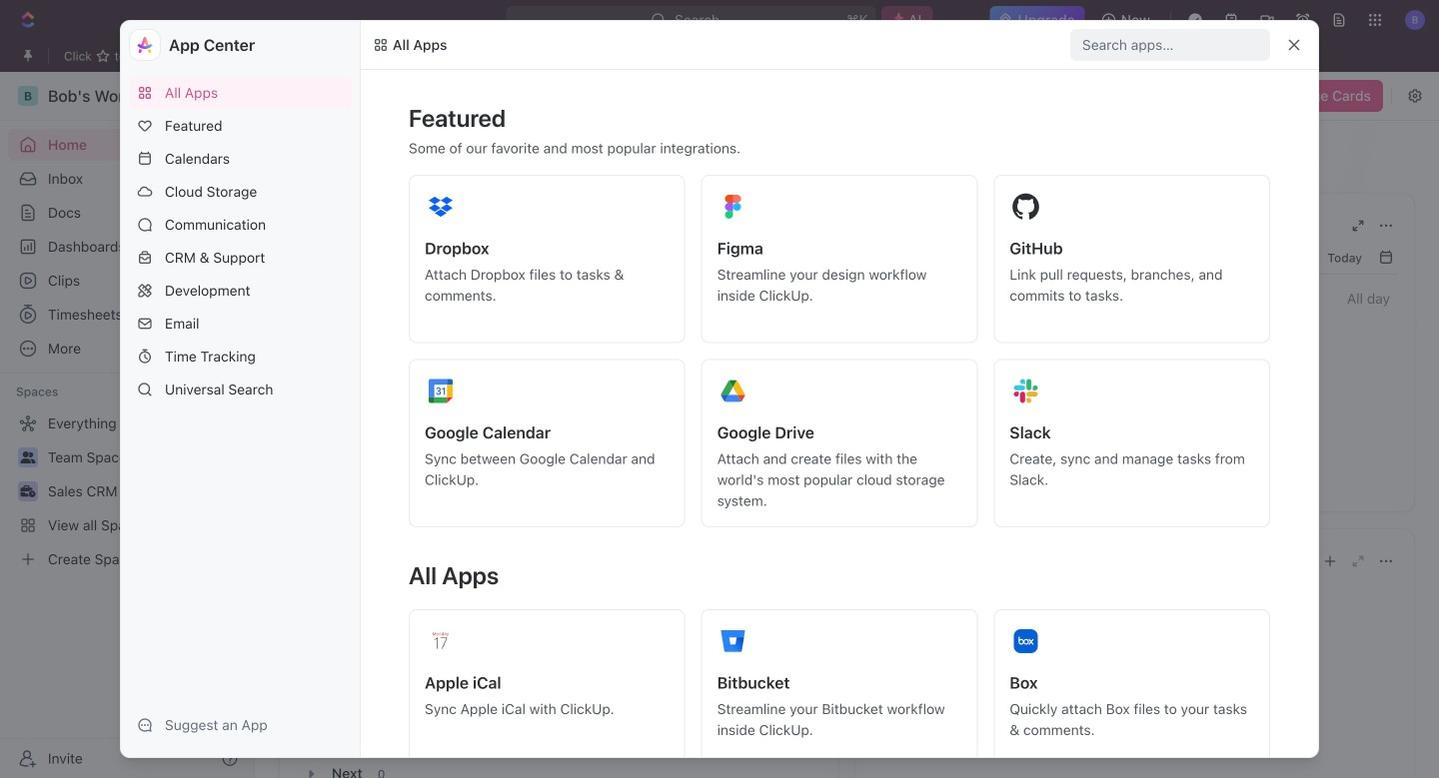 Task type: locate. For each thing, give the bounding box(es) containing it.
tab list
[[300, 578, 818, 627]]

tree inside sidebar navigation
[[8, 408, 246, 576]]

tree
[[8, 408, 246, 576]]

dialog
[[120, 20, 1320, 779]]



Task type: describe. For each thing, give the bounding box(es) containing it.
sidebar navigation
[[0, 72, 255, 779]]

Search apps… field
[[1083, 33, 1263, 57]]

akvyc image
[[373, 37, 389, 53]]



Task type: vqa. For each thing, say whether or not it's contained in the screenshot.
the right Projects link
no



